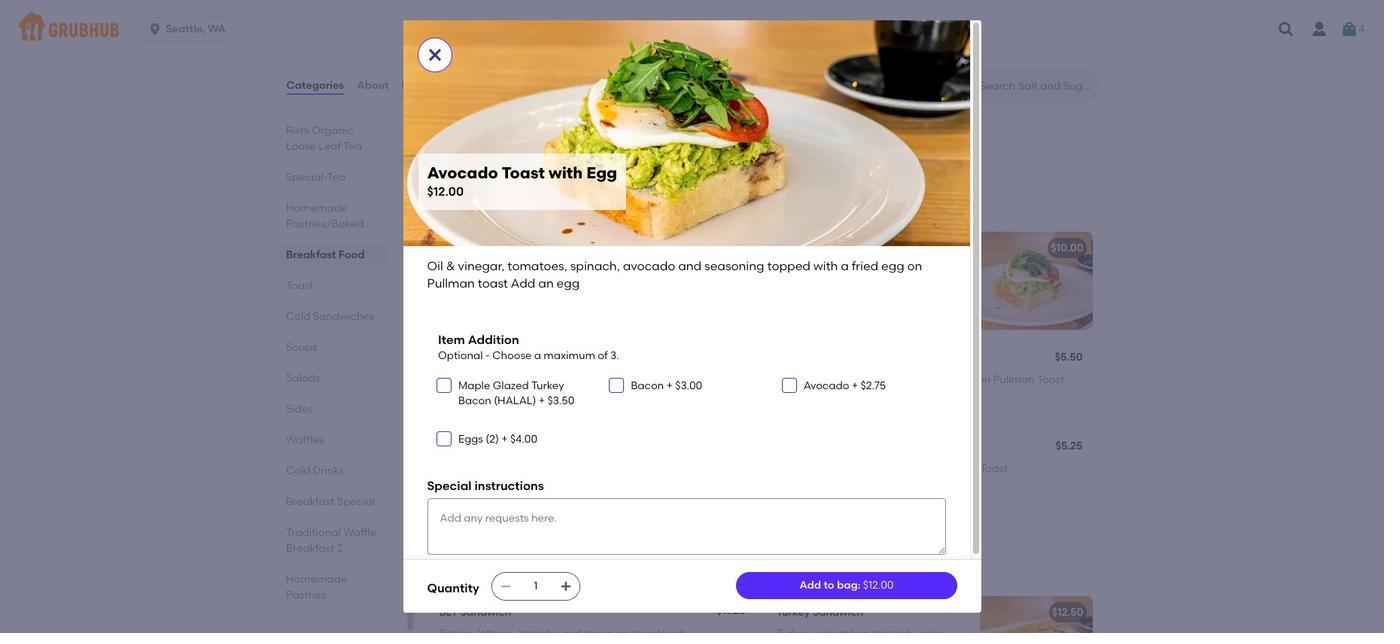 Task type: locate. For each thing, give the bounding box(es) containing it.
0 vertical spatial special
[[427, 479, 472, 494]]

blueberries,
[[546, 3, 605, 16]]

cold sandwiches up quantity
[[427, 561, 565, 580]]

seasoning down avocado toast with egg
[[510, 278, 562, 291]]

0 horizontal spatial of
[[476, 0, 487, 1]]

tomatoes,
[[823, 3, 875, 16], [508, 259, 568, 273], [509, 263, 561, 276], [828, 263, 880, 276]]

0 vertical spatial avocado
[[623, 259, 676, 273]]

tea right leaf
[[343, 140, 362, 153]]

a inside "item addition optional - choose a maximum of 3."
[[534, 350, 541, 363]]

1 vertical spatial turkey
[[777, 606, 810, 619]]

svg image left input item quantity number field
[[500, 581, 512, 593]]

cold up quantity
[[427, 561, 465, 580]]

potato
[[439, 77, 475, 90]]

seasoned.
[[439, 129, 491, 142]]

homemade up pastries/baked
[[286, 202, 347, 215]]

homemade inside homemade pastries/baked goods breakfast food
[[286, 202, 347, 215]]

lebanese- inside lebanese-style pie stuffed with spinach, tomatoes, and onions and herbs.
[[777, 0, 831, 1]]

lebanese- up herbs. in the top of the page
[[777, 0, 831, 1]]

tea down leaf
[[327, 171, 346, 184]]

cheese inside the homemade mixed berry jam and goat cheese on pullman toast
[[466, 478, 503, 490]]

with inside a bowl of bob's red mill oats that comes with a side of blueberries, craisins, mix nuts, brown suger and cream.
[[476, 3, 498, 16]]

and inside a bowl of bob's red mill oats that comes with a side of blueberries, craisins, mix nuts, brown suger and cream.
[[596, 19, 617, 31]]

oatmeal image
[[643, 0, 756, 55]]

1 horizontal spatial add
[[586, 293, 607, 306]]

pastries/baked
[[286, 218, 364, 230]]

turkey sandwich image
[[980, 596, 1093, 633]]

0 vertical spatial lebanese-
[[777, 0, 831, 1]]

1 vertical spatial $12.00
[[715, 242, 747, 254]]

add up maximum
[[586, 293, 607, 306]]

a right choose
[[534, 350, 541, 363]]

jam down "cheese"
[[566, 462, 586, 475]]

homemade inside homemade apple butter and goat cheese on pullman toast
[[439, 374, 501, 386]]

avocado + $2.75
[[804, 379, 886, 392]]

a down bob's at the top of the page
[[500, 3, 507, 16]]

homemade
[[286, 202, 347, 215], [439, 374, 501, 386], [777, 374, 838, 386], [439, 462, 501, 475], [286, 573, 347, 586]]

breakfast down traditional
[[286, 542, 334, 555]]

0 horizontal spatial jam
[[566, 462, 586, 475]]

1 horizontal spatial lebanese-
[[777, 0, 831, 1]]

3.
[[611, 350, 619, 363]]

1 vertical spatial jam
[[566, 462, 586, 475]]

svg image for maple glazed turkey bacon (halal)
[[440, 381, 449, 390]]

0 vertical spatial $12.00
[[427, 185, 464, 199]]

1 horizontal spatial pie
[[857, 0, 873, 1]]

svg image inside 4 button
[[1341, 20, 1359, 38]]

toast down arugula
[[900, 293, 926, 306]]

stuffed inside lebanese-style pie stuffed with mashed baked potatoes and seasoned.
[[538, 99, 574, 112]]

nuts,
[[504, 19, 528, 31]]

about
[[357, 79, 389, 92]]

bacon down maple
[[459, 395, 492, 407]]

traditional waffle breakfast 2
[[286, 526, 376, 555]]

add
[[511, 276, 536, 290], [586, 293, 607, 306], [800, 579, 822, 592]]

0 vertical spatial tea
[[343, 140, 362, 153]]

1 vertical spatial breakfast
[[286, 496, 334, 508]]

1 horizontal spatial egg
[[587, 164, 618, 183]]

turkey inside maple glazed turkey bacon (halal)
[[532, 379, 564, 392]]

of inside "item addition optional - choose a maximum of 3."
[[598, 350, 608, 363]]

2 vertical spatial breakfast
[[286, 542, 334, 555]]

cold up soups
[[286, 310, 310, 323]]

sandwiches up blt sandwich
[[469, 561, 565, 580]]

2 vertical spatial add
[[800, 579, 822, 592]]

egg
[[882, 259, 905, 273], [557, 276, 580, 290], [475, 293, 495, 306], [439, 309, 459, 322]]

special down mixed
[[427, 479, 472, 494]]

tomatoes, inside avocado, tomatoes, olive oil and balsamic vinegar and arugula on locally sourced pullman toast
[[828, 263, 880, 276]]

homemade up pastries
[[286, 573, 347, 586]]

glazed
[[493, 379, 529, 392]]

$10.00
[[1052, 242, 1084, 254]]

lebanese- for spinach,
[[777, 0, 831, 1]]

2 horizontal spatial of
[[598, 350, 608, 363]]

goat right $2.75
[[912, 374, 936, 386]]

soups
[[286, 341, 317, 354]]

mix
[[483, 19, 501, 31]]

seasoning
[[705, 259, 765, 273], [510, 278, 562, 291]]

seasoning left avocado,
[[705, 259, 765, 273]]

0 horizontal spatial sandwiches
[[313, 310, 374, 323]]

lebanese- inside lebanese-style pie stuffed with mashed baked potatoes and seasoned.
[[439, 99, 494, 112]]

special instructions
[[427, 479, 544, 494]]

goat inside homemade apple butter and goat cheese on pullman toast
[[592, 374, 617, 386]]

avocado toast
[[777, 242, 854, 254]]

rishi organic loose leaf tea
[[286, 124, 362, 153]]

2 horizontal spatial add
[[800, 579, 822, 592]]

$4.00
[[511, 433, 538, 446]]

vinegar
[[826, 278, 865, 291]]

homemade for homemade date jam and goat cheese on pullman toast
[[777, 374, 838, 386]]

0 vertical spatial cold sandwiches
[[286, 310, 374, 323]]

1 vertical spatial bacon
[[459, 395, 492, 407]]

2 vertical spatial $12.00
[[864, 579, 894, 592]]

apple
[[503, 374, 533, 386]]

homemade for homemade pastries
[[286, 573, 347, 586]]

0 horizontal spatial bacon
[[459, 395, 492, 407]]

0 horizontal spatial $12.00
[[427, 185, 464, 199]]

goat inside the homemade mixed berry jam and goat cheese on pullman toast
[[439, 478, 464, 490]]

1 vertical spatial an
[[609, 293, 623, 306]]

0 horizontal spatial lebanese-
[[439, 99, 494, 112]]

lebanese- up mashed
[[439, 99, 494, 112]]

topped up balsamic
[[768, 259, 811, 273]]

0 vertical spatial fried
[[852, 259, 879, 273]]

jam right date
[[867, 374, 887, 386]]

toast inside homemade apple butter and goat cheese on pullman toast
[[439, 389, 467, 402]]

goat down mixed
[[439, 478, 464, 490]]

1 vertical spatial seasoning
[[510, 278, 562, 291]]

toast down avocado toast with egg
[[478, 276, 508, 290]]

egg up item
[[439, 309, 459, 322]]

1 vertical spatial topped
[[565, 278, 603, 291]]

1 horizontal spatial style
[[831, 0, 855, 1]]

turkey sandwich
[[777, 606, 864, 619]]

0 horizontal spatial egg
[[543, 242, 563, 254]]

0 vertical spatial breakfast
[[286, 249, 336, 261]]

bacon left $3.00
[[631, 379, 664, 392]]

avocado
[[427, 164, 498, 183], [439, 242, 486, 254], [777, 242, 823, 254], [804, 379, 850, 392]]

seattle,
[[166, 23, 205, 35]]

1 vertical spatial special
[[337, 496, 375, 508]]

pie for baked
[[520, 99, 536, 112]]

1 horizontal spatial turkey
[[777, 606, 810, 619]]

0 horizontal spatial stuffed
[[538, 99, 574, 112]]

0 horizontal spatial turkey
[[532, 379, 564, 392]]

add down avocado toast with egg
[[511, 276, 536, 290]]

mixed berry with goat cheese image
[[643, 431, 756, 529]]

0 vertical spatial add
[[511, 276, 536, 290]]

goat down 3.
[[592, 374, 617, 386]]

1 horizontal spatial jam
[[867, 374, 887, 386]]

oil
[[427, 259, 443, 273], [439, 263, 453, 276]]

homemade for homemade apple butter and goat cheese on pullman toast
[[439, 374, 501, 386]]

0 horizontal spatial an
[[539, 276, 554, 290]]

cold sandwiches
[[286, 310, 374, 323], [427, 561, 565, 580]]

organic
[[312, 124, 354, 137]]

with inside lebanese-style pie stuffed with spinach, tomatoes, and onions and herbs.
[[913, 0, 935, 1]]

olive
[[882, 263, 906, 276]]

$5.50
[[1056, 351, 1083, 364]]

svg image right input item quantity number field
[[560, 581, 572, 593]]

a bowl of bob's red mill oats that comes with a side of blueberries, craisins, mix nuts, brown suger and cream. button
[[430, 0, 756, 55]]

an up 3.
[[609, 293, 623, 306]]

drinks
[[313, 465, 344, 477]]

0 horizontal spatial pie
[[520, 99, 536, 112]]

potatoes
[[519, 114, 565, 127]]

0 vertical spatial an
[[539, 276, 554, 290]]

+ left $3.00
[[667, 379, 673, 392]]

sandwich down add to bag: $12.00 at the right bottom of page
[[813, 606, 864, 619]]

sandwich
[[461, 606, 512, 619], [813, 606, 864, 619]]

toast up maximum
[[557, 293, 583, 306]]

1 horizontal spatial sandwich
[[813, 606, 864, 619]]

egg up maximum
[[557, 276, 580, 290]]

svg image
[[1341, 20, 1359, 38], [440, 381, 449, 390], [612, 381, 622, 390], [440, 435, 449, 444]]

1 horizontal spatial $12.00
[[715, 242, 747, 254]]

stuffed inside lebanese-style pie stuffed with spinach, tomatoes, and onions and herbs.
[[875, 0, 911, 1]]

turkey up + $3.50
[[532, 379, 564, 392]]

and inside homemade apple butter and goat cheese on pullman toast
[[569, 374, 590, 386]]

a up vinegar in the top right of the page
[[841, 259, 849, 273]]

bob's
[[489, 0, 517, 1]]

a
[[500, 3, 507, 16], [841, 259, 849, 273], [439, 293, 446, 306], [534, 350, 541, 363]]

sandwich right blt
[[461, 606, 512, 619]]

1 horizontal spatial toast
[[557, 293, 583, 306]]

oil & vinegar, tomatoes, spinach, avocado and seasoning topped with a fried egg on pullman toast add an egg
[[427, 259, 926, 290], [439, 263, 627, 322]]

egg up the addition
[[475, 293, 495, 306]]

special up waffle
[[337, 496, 375, 508]]

pie
[[857, 0, 873, 1], [520, 99, 536, 112]]

breakfast up traditional
[[286, 496, 334, 508]]

sugar
[[890, 462, 919, 475]]

$3.00
[[676, 379, 703, 392]]

Input item quantity number field
[[519, 573, 553, 600]]

tea inside rishi organic loose leaf tea
[[343, 140, 362, 153]]

eggs (2) + $4.00
[[459, 433, 538, 446]]

homemade mixed berry jam and goat cheese on pullman toast
[[439, 462, 608, 490]]

1 vertical spatial avocado
[[439, 278, 485, 291]]

an down avocado toast with egg
[[539, 276, 554, 290]]

cinnamon
[[813, 462, 864, 475]]

turkey down add to bag: $12.00 at the right bottom of page
[[777, 606, 810, 619]]

goat
[[527, 441, 553, 454]]

locally
[[777, 293, 810, 306]]

0 horizontal spatial &
[[446, 259, 455, 273]]

style inside lebanese-style pie stuffed with mashed baked potatoes and seasoned.
[[494, 99, 517, 112]]

1 horizontal spatial fried
[[852, 259, 879, 273]]

pie inside lebanese-style pie stuffed with mashed baked potatoes and seasoned.
[[520, 99, 536, 112]]

avocado for avocado toast with egg
[[439, 242, 486, 254]]

svg image
[[1278, 20, 1296, 38], [148, 22, 163, 37], [426, 46, 444, 64], [785, 381, 794, 390], [500, 581, 512, 593], [560, 581, 572, 593]]

style
[[831, 0, 855, 1], [494, 99, 517, 112]]

1 horizontal spatial topped
[[768, 259, 811, 273]]

1 horizontal spatial avocado
[[623, 259, 676, 273]]

2 horizontal spatial toast
[[900, 293, 926, 306]]

egg inside "avocado toast with egg $12.00"
[[587, 164, 618, 183]]

avocado for avocado + $2.75
[[804, 379, 850, 392]]

style for baked
[[494, 99, 517, 112]]

+
[[667, 379, 673, 392], [852, 379, 859, 392], [539, 395, 545, 407], [502, 433, 508, 446]]

$12.00 inside "avocado toast with egg $12.00"
[[427, 185, 464, 199]]

quantity
[[427, 582, 479, 596]]

0 horizontal spatial toast
[[478, 276, 508, 290]]

waffle
[[343, 526, 376, 539]]

topped up maximum
[[565, 278, 603, 291]]

1 vertical spatial stuffed
[[538, 99, 574, 112]]

lebanese- for mashed
[[439, 99, 494, 112]]

salads
[[286, 372, 320, 385]]

on inside the homemade mixed berry jam and goat cheese on pullman toast
[[505, 478, 518, 490]]

1 vertical spatial style
[[494, 99, 517, 112]]

0 vertical spatial stuffed
[[875, 0, 911, 1]]

1 vertical spatial sandwiches
[[469, 561, 565, 580]]

of right the bowl
[[476, 0, 487, 1]]

1 vertical spatial add
[[586, 293, 607, 306]]

style inside lebanese-style pie stuffed with spinach, tomatoes, and onions and herbs.
[[831, 0, 855, 1]]

fried up vinegar in the top right of the page
[[852, 259, 879, 273]]

about button
[[356, 59, 390, 113]]

1 horizontal spatial stuffed
[[875, 0, 911, 1]]

svg image left seattle, at the left of the page
[[148, 22, 163, 37]]

mixed berry with goat cheese
[[439, 441, 595, 454]]

homemade down optional
[[439, 374, 501, 386]]

2 sandwich from the left
[[813, 606, 864, 619]]

avocado for avocado toast with egg $12.00
[[427, 164, 498, 183]]

a inside a bowl of bob's red mill oats that comes with a side of blueberries, craisins, mix nuts, brown suger and cream.
[[500, 3, 507, 16]]

0 vertical spatial jam
[[867, 374, 887, 386]]

svg image left avocado + $2.75
[[785, 381, 794, 390]]

1 vertical spatial lebanese-
[[439, 99, 494, 112]]

Search Salt and Sugar Cafe and Bakery search field
[[979, 79, 1094, 93]]

add left to
[[800, 579, 822, 592]]

homemade for homemade mixed berry jam and goat cheese on pullman toast
[[439, 462, 501, 475]]

0 horizontal spatial style
[[494, 99, 517, 112]]

avocado inside "avocado toast with egg $12.00"
[[427, 164, 498, 183]]

1 vertical spatial cold sandwiches
[[427, 561, 565, 580]]

homemade inside the homemade mixed berry jam and goat cheese on pullman toast
[[439, 462, 501, 475]]

1 vertical spatial pie
[[520, 99, 536, 112]]

butter
[[535, 374, 567, 386]]

1 horizontal spatial seasoning
[[705, 259, 765, 273]]

3 breakfast from the top
[[286, 542, 334, 555]]

1 vertical spatial of
[[533, 3, 543, 16]]

of down red
[[533, 3, 543, 16]]

0 vertical spatial style
[[831, 0, 855, 1]]

homemade left date
[[777, 374, 838, 386]]

0 vertical spatial pie
[[857, 0, 873, 1]]

2 vertical spatial of
[[598, 350, 608, 363]]

svg image left 4 button
[[1278, 20, 1296, 38]]

toast
[[478, 276, 508, 290], [557, 293, 583, 306], [900, 293, 926, 306]]

1 sandwich from the left
[[461, 606, 512, 619]]

oil
[[908, 263, 920, 276]]

(halal)
[[494, 395, 536, 407]]

homemade up special instructions
[[439, 462, 501, 475]]

jam
[[867, 374, 887, 386], [566, 462, 586, 475]]

cold sandwiches up soups
[[286, 310, 374, 323]]

avocado toast image
[[980, 232, 1093, 330]]

breakfast special
[[286, 496, 375, 508]]

stuffed up onions
[[875, 0, 911, 1]]

jam inside the homemade mixed berry jam and goat cheese on pullman toast
[[566, 462, 586, 475]]

to
[[824, 579, 835, 592]]

0 horizontal spatial fried
[[449, 293, 472, 306]]

of left 3.
[[598, 350, 608, 363]]

cold left drinks
[[286, 465, 310, 477]]

sandwiches up soups
[[313, 310, 374, 323]]

0 vertical spatial egg
[[587, 164, 618, 183]]

0 vertical spatial turkey
[[532, 379, 564, 392]]

on inside avocado, tomatoes, olive oil and balsamic vinegar and arugula on locally sourced pullman toast
[[933, 278, 946, 291]]

2 breakfast from the top
[[286, 496, 334, 508]]

1 vertical spatial egg
[[543, 242, 563, 254]]

spinach,
[[777, 3, 820, 16], [571, 259, 620, 273], [564, 263, 607, 276]]

pie inside lebanese-style pie stuffed with spinach, tomatoes, and onions and herbs.
[[857, 0, 873, 1]]

fried up item
[[449, 293, 472, 306]]

1 horizontal spatial bacon
[[631, 379, 664, 392]]

goat up butter
[[532, 352, 556, 365]]

butter,
[[777, 462, 810, 475]]

0 vertical spatial sandwiches
[[313, 310, 374, 323]]

0 horizontal spatial sandwich
[[461, 606, 512, 619]]

1 horizontal spatial cold sandwiches
[[427, 561, 565, 580]]

eggs
[[459, 433, 483, 446]]

1 horizontal spatial an
[[609, 293, 623, 306]]

breakfast down "goods"
[[286, 249, 336, 261]]

-
[[486, 350, 490, 363]]

topped
[[768, 259, 811, 273], [565, 278, 603, 291]]

bag:
[[837, 579, 861, 592]]

homemade pastries
[[286, 573, 347, 602]]

1 horizontal spatial of
[[533, 3, 543, 16]]

$2.75
[[861, 379, 886, 392]]

a bowl of bob's red mill oats that comes with a side of blueberries, craisins, mix nuts, brown suger and cream.
[[439, 0, 617, 47]]

craisins,
[[439, 19, 481, 31]]

$12.50
[[1052, 606, 1084, 619]]

1 breakfast from the top
[[286, 249, 336, 261]]

stuffed up 'potatoes'
[[538, 99, 574, 112]]

butter
[[473, 352, 505, 365]]



Task type: vqa. For each thing, say whether or not it's contained in the screenshot.
topmost svg icon
no



Task type: describe. For each thing, give the bounding box(es) containing it.
instructions
[[475, 479, 544, 494]]

cheese inside homemade apple butter and goat cheese on pullman toast
[[619, 374, 656, 386]]

herbs.
[[777, 19, 808, 31]]

pie for tomatoes,
[[857, 0, 873, 1]]

0 vertical spatial bacon
[[631, 379, 664, 392]]

1 vertical spatial cold
[[286, 465, 310, 477]]

maple glazed turkey bacon (halal)
[[459, 379, 564, 407]]

berry
[[473, 441, 500, 454]]

toast inside avocado, tomatoes, olive oil and balsamic vinegar and arugula on locally sourced pullman toast
[[900, 293, 926, 306]]

homemade pastries/baked goods breakfast food
[[286, 202, 364, 261]]

avocado toast with egg image
[[643, 232, 756, 330]]

maple
[[459, 379, 490, 392]]

with inside lebanese-style pie stuffed with mashed baked potatoes and seasoned.
[[576, 99, 597, 112]]

with inside "avocado toast with egg $12.00"
[[549, 164, 583, 183]]

egg for avocado toast with egg $12.00
[[587, 164, 618, 183]]

0 horizontal spatial topped
[[565, 278, 603, 291]]

apple butter with goat cheese
[[439, 352, 596, 365]]

lebanese-style pie stuffed with spinach, tomatoes, and onions and herbs.
[[777, 0, 956, 31]]

egg for avocado toast with egg
[[543, 242, 563, 254]]

+ right (2)
[[502, 433, 508, 446]]

a
[[439, 0, 447, 1]]

svg image for eggs (2)
[[440, 435, 449, 444]]

breakfast inside traditional waffle breakfast 2
[[286, 542, 334, 555]]

0 horizontal spatial seasoning
[[510, 278, 562, 291]]

choose
[[493, 350, 532, 363]]

mashed
[[439, 114, 481, 127]]

+ $3.50
[[536, 395, 575, 407]]

apple
[[439, 352, 470, 365]]

cream.
[[439, 34, 476, 47]]

sandwich for turkey sandwich
[[813, 606, 864, 619]]

egg left the oil
[[882, 259, 905, 273]]

bowl
[[450, 0, 474, 1]]

pullman inside the homemade mixed berry jam and goat cheese on pullman toast
[[521, 478, 563, 490]]

avocado toast with egg
[[439, 242, 563, 254]]

sandwich for blt sandwich
[[461, 606, 512, 619]]

a up item
[[439, 293, 446, 306]]

potato fatayer (vegan)
[[439, 77, 561, 90]]

food
[[338, 249, 364, 261]]

lebanese-style pie stuffed with spinach, tomatoes, and onions and herbs. button
[[768, 0, 1093, 55]]

1 vertical spatial tea
[[327, 171, 346, 184]]

potato fatayer (vegan) image
[[643, 68, 756, 166]]

rishi
[[286, 124, 309, 137]]

blt
[[439, 606, 458, 619]]

cheese
[[556, 441, 595, 454]]

comes
[[439, 3, 474, 16]]

blt sandwich
[[439, 606, 512, 619]]

categories button
[[286, 59, 345, 113]]

baked
[[484, 114, 516, 127]]

svg image up "reviews"
[[426, 46, 444, 64]]

$5.25
[[1056, 440, 1083, 452]]

toast inside "avocado toast with egg $12.00"
[[502, 164, 545, 183]]

and inside the homemade mixed berry jam and goat cheese on pullman toast
[[588, 462, 608, 475]]

berry
[[537, 462, 564, 475]]

svg image for bacon
[[612, 381, 622, 390]]

4 button
[[1341, 16, 1365, 43]]

1 vertical spatial fried
[[449, 293, 472, 306]]

leaf
[[318, 140, 341, 153]]

balsamic
[[777, 278, 824, 291]]

special-
[[286, 171, 327, 184]]

2 horizontal spatial $12.00
[[864, 579, 894, 592]]

goods
[[286, 233, 320, 246]]

fatayer
[[477, 77, 517, 90]]

+ left $3.50
[[539, 395, 545, 407]]

butter, cinnamon and sugar on pullman toast
[[777, 462, 1008, 475]]

sides
[[286, 403, 313, 416]]

bacon + $3.00
[[631, 379, 703, 392]]

mixed
[[439, 441, 470, 454]]

categories
[[287, 79, 344, 92]]

tomatoes, inside lebanese-style pie stuffed with spinach, tomatoes, and onions and herbs.
[[823, 3, 875, 16]]

spinach fatayer image
[[980, 0, 1093, 55]]

pullman inside homemade apple butter and goat cheese on pullman toast
[[674, 374, 715, 386]]

breakfast inside homemade pastries/baked goods breakfast food
[[286, 249, 336, 261]]

pullman inside avocado, tomatoes, olive oil and balsamic vinegar and arugula on locally sourced pullman toast
[[856, 293, 898, 306]]

1 horizontal spatial special
[[427, 479, 472, 494]]

waffles
[[286, 434, 324, 447]]

svg image for 4
[[1341, 20, 1359, 38]]

(vegan)
[[520, 77, 561, 90]]

+ left $2.75
[[852, 379, 859, 392]]

lebanese-style pie stuffed with mashed baked potatoes and seasoned.
[[439, 99, 597, 142]]

stuffed for potatoes
[[538, 99, 574, 112]]

0 vertical spatial topped
[[768, 259, 811, 273]]

date
[[841, 374, 865, 386]]

side
[[510, 3, 530, 16]]

oats
[[561, 0, 584, 1]]

1 horizontal spatial sandwiches
[[469, 561, 565, 580]]

homemade apple butter and goat cheese on pullman toast
[[439, 374, 715, 402]]

4
[[1359, 22, 1365, 35]]

search icon image
[[956, 77, 974, 95]]

toast inside the homemade mixed berry jam and goat cheese on pullman toast
[[565, 478, 593, 490]]

1 horizontal spatial &
[[456, 263, 464, 276]]

mixed
[[503, 462, 534, 475]]

bacon inside maple glazed turkey bacon (halal)
[[459, 395, 492, 407]]

Special instructions text field
[[427, 498, 946, 555]]

special-tea
[[286, 171, 346, 184]]

mill
[[542, 0, 559, 1]]

2 vertical spatial cold
[[427, 561, 465, 580]]

0 horizontal spatial special
[[337, 496, 375, 508]]

seattle, wa button
[[138, 17, 242, 41]]

suger
[[565, 19, 594, 31]]

spinach, inside lebanese-style pie stuffed with spinach, tomatoes, and onions and herbs.
[[777, 3, 820, 16]]

avocado for avocado toast
[[777, 242, 823, 254]]

item
[[438, 333, 465, 347]]

add to bag: $12.00
[[800, 579, 894, 592]]

on inside homemade apple butter and goat cheese on pullman toast
[[658, 374, 671, 386]]

loose
[[286, 140, 316, 153]]

item addition optional - choose a maximum of 3.
[[438, 333, 619, 363]]

0 vertical spatial cold
[[286, 310, 310, 323]]

wa
[[208, 23, 226, 35]]

reviews
[[402, 79, 444, 92]]

stuffed for and
[[875, 0, 911, 1]]

onions
[[900, 3, 934, 16]]

0 horizontal spatial cold sandwiches
[[286, 310, 374, 323]]

0 horizontal spatial avocado
[[439, 278, 485, 291]]

style for tomatoes,
[[831, 0, 855, 1]]

$3.50
[[548, 395, 575, 407]]

reviews button
[[401, 59, 445, 113]]

$7.25
[[722, 77, 747, 90]]

0 horizontal spatial add
[[511, 276, 536, 290]]

main navigation navigation
[[0, 0, 1385, 59]]

pastries
[[286, 589, 326, 602]]

$11.25
[[717, 604, 746, 617]]

svg image inside seattle, wa button
[[148, 22, 163, 37]]

0 vertical spatial of
[[476, 0, 487, 1]]

(2)
[[486, 433, 499, 446]]

0 vertical spatial seasoning
[[705, 259, 765, 273]]

homemade date jam and goat cheese on pullman toast
[[777, 374, 1065, 386]]

and inside lebanese-style pie stuffed with mashed baked potatoes and seasoned.
[[567, 114, 588, 127]]



